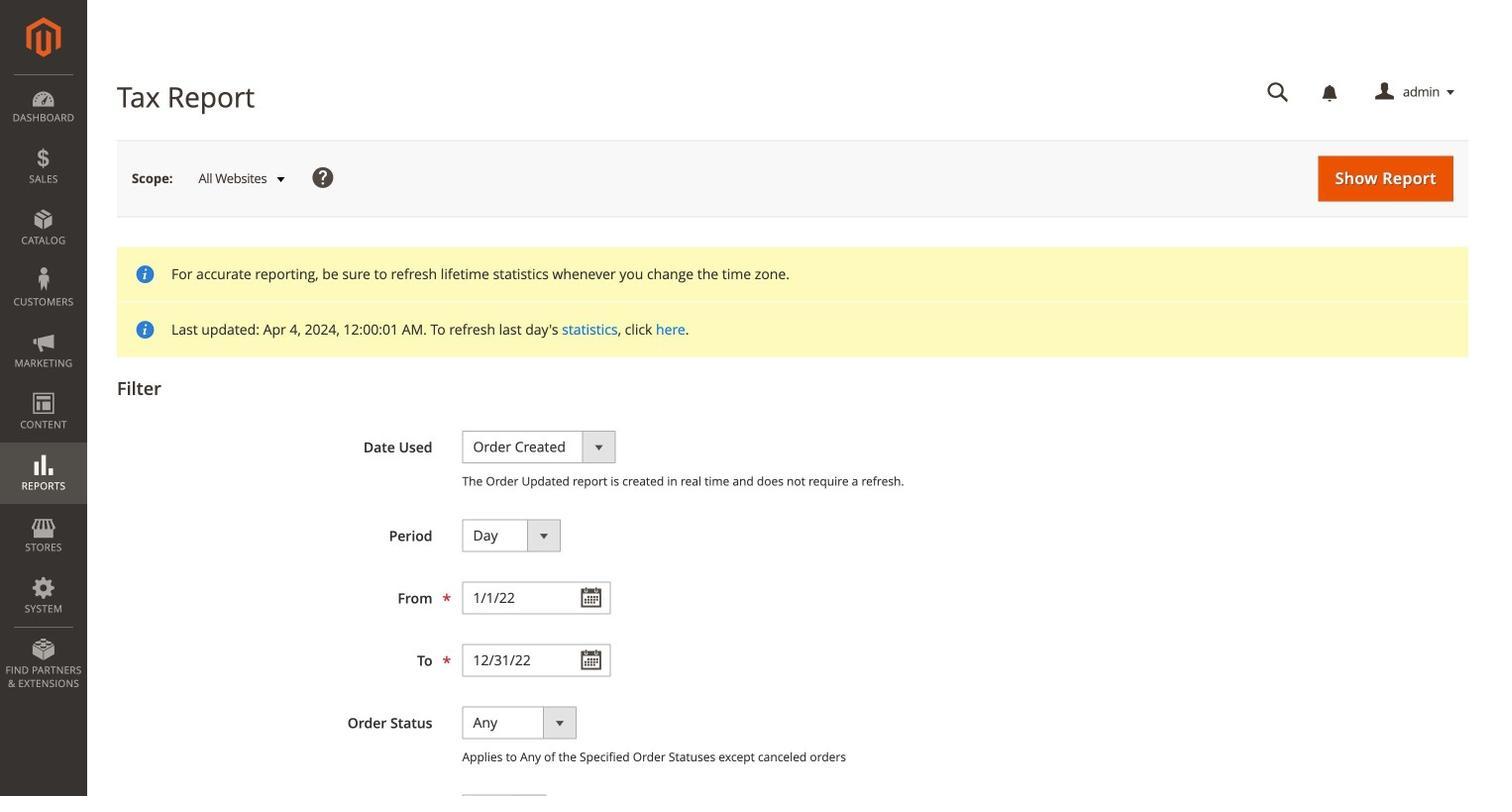 Task type: describe. For each thing, give the bounding box(es) containing it.
magento admin panel image
[[26, 17, 61, 57]]



Task type: locate. For each thing, give the bounding box(es) containing it.
menu bar
[[0, 74, 87, 701]]

None text field
[[1254, 75, 1304, 110]]

None text field
[[462, 582, 611, 615], [462, 645, 611, 677], [462, 582, 611, 615], [462, 645, 611, 677]]



